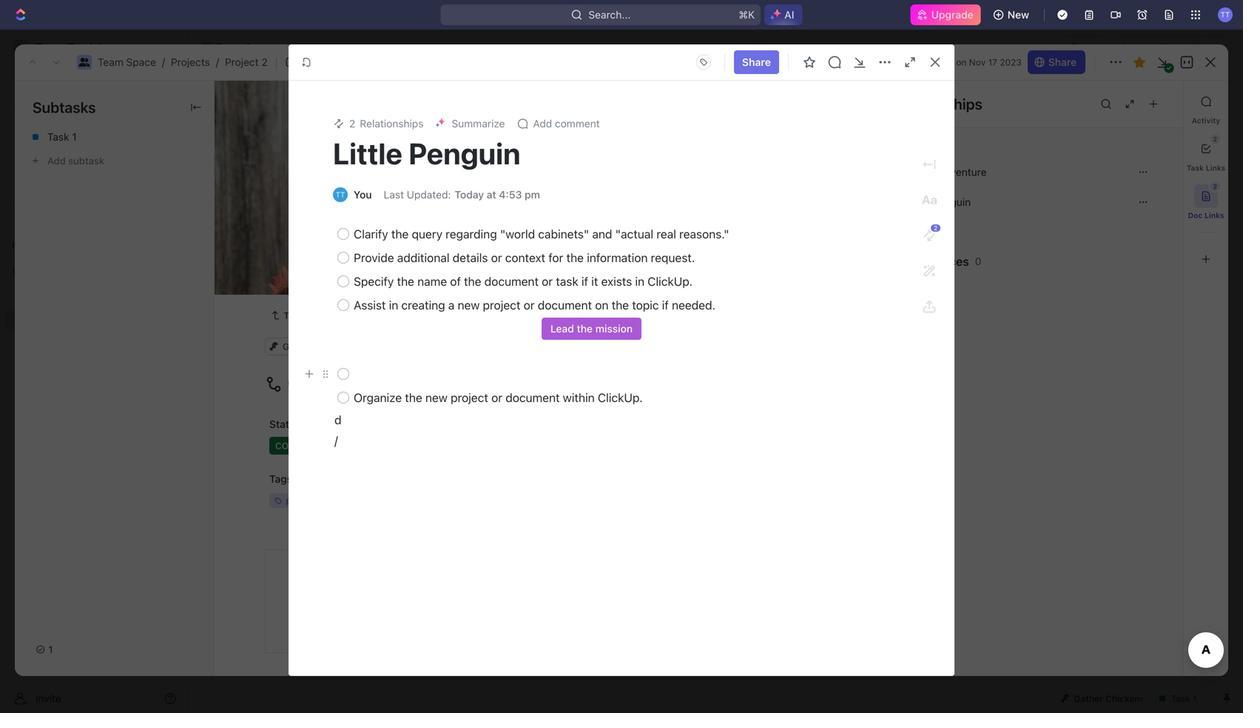 Task type: vqa. For each thing, say whether or not it's contained in the screenshot.
CONNECTIONS
no



Task type: locate. For each thing, give the bounding box(es) containing it.
2 horizontal spatial /
[[335, 434, 338, 448]]

specify the name of the document or task if it exists in clickup.
[[354, 274, 693, 288]]

0 horizontal spatial user group image
[[15, 315, 26, 324]]

project right • at top
[[285, 185, 318, 197]]

0 vertical spatial relationships
[[892, 95, 983, 113]]

if right topic
[[662, 298, 669, 312]]

1 vertical spatial clickup.
[[598, 391, 643, 405]]

team for team space / projects / project 2 |
[[98, 56, 124, 68]]

docs
[[36, 128, 60, 140], [906, 145, 935, 159]]

/ inside d /
[[335, 434, 338, 448]]

team space
[[216, 41, 276, 53]]

team
[[216, 41, 243, 53], [98, 56, 124, 68]]

exists
[[602, 274, 632, 288]]

0 horizontal spatial new
[[426, 391, 448, 405]]

in right • at top
[[273, 185, 282, 197]]

0 horizontal spatial tt
[[336, 190, 345, 199]]

0 horizontal spatial add
[[533, 117, 553, 130]]

share
[[1070, 41, 1099, 53], [743, 56, 772, 68], [1049, 56, 1077, 68]]

user group image down spaces
[[15, 315, 26, 324]]

2 left |
[[262, 56, 268, 68]]

0 horizontal spatial team
[[98, 56, 124, 68]]

1 horizontal spatial add
[[1147, 78, 1164, 88]]

1 vertical spatial relationships
[[360, 117, 424, 130]]

add task button
[[1141, 74, 1192, 92]]

team up project 2 "link"
[[216, 41, 243, 53]]

2 button up 'task links'
[[1195, 135, 1221, 161]]

team space link
[[198, 39, 279, 56], [98, 56, 156, 68]]

tt button
[[1214, 3, 1238, 27]]

0 vertical spatial in
[[273, 185, 282, 197]]

1 horizontal spatial little penguin
[[906, 196, 972, 208]]

2 down 'task links'
[[1214, 183, 1218, 190]]

2 up references at the top of the page
[[934, 225, 938, 231]]

2 inside team space / projects / project 2 |
[[262, 56, 268, 68]]

project 1
[[246, 208, 287, 221]]

1 vertical spatial add
[[533, 117, 553, 130]]

0 horizontal spatial in
[[273, 185, 282, 197]]

updated:
[[407, 188, 451, 201]]

0 horizontal spatial on
[[596, 298, 609, 312]]

of
[[450, 274, 461, 288]]

1 left you
[[321, 185, 326, 197]]

little inside the task sidebar content section
[[906, 196, 930, 208]]

on left nov
[[957, 57, 967, 67]]

clickup. down request.
[[648, 274, 693, 288]]

1 vertical spatial user group image
[[15, 315, 26, 324]]

additional
[[397, 251, 450, 265]]

user group image
[[79, 58, 90, 67]]

it
[[592, 274, 599, 288]]

1 vertical spatial task 1
[[284, 310, 310, 321]]

topic
[[633, 298, 659, 312]]

a
[[449, 298, 455, 312]]

gantt
[[409, 77, 437, 89]]

little down the 2 relationships on the top of the page
[[333, 136, 403, 171]]

chat link
[[515, 73, 541, 94]]

new
[[1008, 9, 1030, 21]]

search...
[[589, 9, 631, 21]]

task 1
[[47, 131, 77, 143], [284, 310, 310, 321]]

1 down "list • in project 1"
[[283, 208, 287, 221]]

the
[[392, 227, 409, 241], [567, 251, 584, 265], [397, 274, 415, 288], [464, 274, 482, 288], [612, 298, 629, 312], [577, 322, 593, 335], [405, 391, 423, 405]]

regarding
[[446, 227, 497, 241]]

2 vertical spatial list
[[246, 185, 263, 197]]

0 horizontal spatial clickup.
[[598, 391, 643, 405]]

list left • at top
[[246, 185, 263, 197]]

document
[[485, 274, 539, 288], [538, 298, 592, 312], [506, 391, 560, 405]]

0 vertical spatial if
[[582, 274, 589, 288]]

1
[[1193, 42, 1197, 52], [72, 131, 77, 143], [321, 185, 326, 197], [283, 208, 287, 221], [306, 310, 310, 321], [48, 643, 53, 655]]

name
[[418, 274, 447, 288]]

0 vertical spatial task 1
[[47, 131, 77, 143]]

docs inside the task sidebar content section
[[906, 145, 935, 159]]

1 horizontal spatial space
[[245, 41, 276, 53]]

0 vertical spatial new
[[458, 298, 480, 312]]

in
[[273, 185, 282, 197], [636, 274, 645, 288], [389, 298, 399, 312]]

share button
[[1061, 36, 1107, 59], [1028, 50, 1086, 74]]

project down • at top
[[246, 208, 280, 221]]

1 vertical spatial docs
[[906, 145, 935, 159]]

little penguin down grand adventure
[[906, 196, 972, 208]]

team for team space
[[216, 41, 243, 53]]

space inside team space / projects / project 2 |
[[126, 56, 156, 68]]

2 relationships
[[349, 117, 424, 130]]

add inside button
[[1147, 78, 1164, 88]]

0 vertical spatial add
[[1147, 78, 1164, 88]]

project inside team space / projects / project 2 |
[[225, 56, 259, 68]]

1 vertical spatial little penguin
[[906, 196, 972, 208]]

0 vertical spatial project
[[483, 298, 521, 312]]

/
[[162, 56, 165, 68], [216, 56, 219, 68], [335, 434, 338, 448]]

created
[[921, 57, 954, 67]]

"actual
[[616, 227, 654, 241]]

new right a
[[458, 298, 480, 312]]

1 vertical spatial penguin
[[933, 196, 972, 208]]

1 horizontal spatial relationships
[[892, 95, 983, 113]]

projects left project 2 "link"
[[171, 56, 210, 68]]

1 vertical spatial links
[[1205, 211, 1225, 220]]

upgrade link
[[911, 4, 982, 25]]

list link up you
[[219, 155, 529, 179]]

1 inside project 1 link
[[283, 208, 287, 221]]

projects inside team space / projects / project 2 |
[[171, 56, 210, 68]]

"world
[[500, 227, 535, 241]]

task inside tab list
[[1188, 164, 1205, 172]]

/ down d
[[335, 434, 338, 448]]

on down the it
[[596, 298, 609, 312]]

1 horizontal spatial task 1 link
[[265, 306, 316, 324]]

real
[[657, 227, 677, 241]]

0 vertical spatial team
[[216, 41, 243, 53]]

new right the organize
[[426, 391, 448, 405]]

d /
[[335, 413, 342, 448]]

task
[[1167, 78, 1186, 88], [47, 131, 69, 143], [1188, 164, 1205, 172], [284, 310, 303, 321]]

penguin down summarize dropdown button
[[409, 136, 521, 171]]

team space / projects / project 2 |
[[98, 55, 278, 70]]

list link right overview
[[290, 73, 311, 94]]

2 button up doc links
[[1195, 182, 1221, 208]]

1 vertical spatial list
[[246, 161, 263, 173]]

links right doc
[[1205, 211, 1225, 220]]

grand
[[906, 166, 936, 178]]

on
[[957, 57, 967, 67], [596, 298, 609, 312]]

0 vertical spatial docs
[[36, 128, 60, 140]]

favorites button
[[6, 237, 66, 255]]

0 vertical spatial document
[[485, 274, 539, 288]]

little penguin inside the task sidebar content section
[[906, 196, 972, 208]]

cabinets"
[[539, 227, 590, 241]]

project 1 link
[[219, 203, 529, 227]]

2 horizontal spatial in
[[636, 274, 645, 288]]

docs down inbox
[[36, 128, 60, 140]]

team space link up home link
[[98, 56, 156, 68]]

0 vertical spatial little
[[333, 136, 403, 171]]

|
[[275, 55, 278, 70]]

document down provide additional details or context for the information request.
[[485, 274, 539, 288]]

or
[[491, 251, 502, 265], [542, 274, 553, 288], [524, 298, 535, 312], [492, 391, 503, 405]]

task 1 left assist
[[284, 310, 310, 321]]

0 horizontal spatial penguin
[[409, 136, 521, 171]]

0 horizontal spatial projects
[[171, 56, 210, 68]]

2 button for task
[[1195, 135, 1221, 161]]

reasons."
[[680, 227, 730, 241]]

0 horizontal spatial docs
[[36, 128, 60, 140]]

2 button
[[912, 218, 948, 253]]

relationships up resources
[[892, 95, 983, 113]]

1 vertical spatial if
[[662, 298, 669, 312]]

chat
[[518, 77, 541, 89]]

0 vertical spatial links
[[1207, 164, 1226, 172]]

list link
[[290, 73, 311, 94], [219, 155, 529, 179]]

0 vertical spatial 2 button
[[1195, 135, 1221, 161]]

0 horizontal spatial little penguin
[[333, 136, 521, 171]]

0 vertical spatial projects
[[171, 56, 210, 68]]

task 1 link
[[15, 125, 214, 149], [265, 306, 316, 324]]

0 horizontal spatial relationships
[[360, 117, 424, 130]]

project
[[225, 56, 259, 68], [285, 185, 318, 197], [246, 208, 280, 221]]

grand adventure button
[[906, 166, 1128, 178]]

0 vertical spatial tt
[[1221, 10, 1231, 19]]

project
[[483, 298, 521, 312], [451, 391, 489, 405]]

0 vertical spatial space
[[245, 41, 276, 53]]

1 horizontal spatial on
[[957, 57, 967, 67]]

little penguin up the updated:
[[333, 136, 521, 171]]

user group image
[[203, 44, 212, 51], [15, 315, 26, 324]]

1 up 'invite'
[[48, 643, 53, 655]]

1 vertical spatial in
[[636, 274, 645, 288]]

today
[[455, 188, 484, 201]]

1 horizontal spatial little
[[906, 196, 930, 208]]

clickup. right within
[[598, 391, 643, 405]]

/ right projects link
[[216, 56, 219, 68]]

little down grand
[[906, 196, 930, 208]]

the right the organize
[[405, 391, 423, 405]]

tt inside dropdown button
[[1221, 10, 1231, 19]]

2 for 2 dropdown button
[[934, 225, 938, 231]]

2 vertical spatial document
[[506, 391, 560, 405]]

list down recent
[[246, 161, 263, 173]]

dashboards
[[36, 153, 93, 165]]

if left the it
[[582, 274, 589, 288]]

assist in creating a new project or document on the topic if needed.
[[354, 298, 716, 312]]

team inside team space / projects / project 2 |
[[98, 56, 124, 68]]

team right user group image
[[98, 56, 124, 68]]

0 vertical spatial penguin
[[409, 136, 521, 171]]

1 horizontal spatial new
[[458, 298, 480, 312]]

0 horizontal spatial task 1
[[47, 131, 77, 143]]

0 horizontal spatial space
[[126, 56, 156, 68]]

add task
[[1147, 78, 1186, 88]]

task 1 up dashboards
[[47, 131, 77, 143]]

dropdown menu image
[[692, 50, 716, 74]]

docs up grand
[[906, 145, 935, 159]]

1 horizontal spatial team
[[216, 41, 243, 53]]

for
[[549, 251, 564, 265]]

penguin down grand adventure
[[933, 196, 972, 208]]

1 horizontal spatial docs
[[906, 145, 935, 159]]

provide
[[354, 251, 394, 265]]

1 up dashboards
[[72, 131, 77, 143]]

2 down activity
[[1214, 136, 1218, 143]]

folders button
[[225, 276, 1180, 294]]

task links
[[1188, 164, 1226, 172]]

1 inside 1 button
[[48, 643, 53, 655]]

1 vertical spatial 2 button
[[1195, 182, 1221, 208]]

4:53
[[499, 188, 522, 201]]

project down team space
[[225, 56, 259, 68]]

add for add task
[[1147, 78, 1164, 88]]

tags
[[270, 473, 293, 485]]

1 vertical spatial new
[[426, 391, 448, 405]]

spaces
[[12, 266, 43, 276]]

drumstick bite image
[[1061, 694, 1070, 703]]

task 1 link down folders
[[265, 306, 316, 324]]

2023
[[1001, 57, 1022, 67]]

user group image up projects link
[[203, 44, 212, 51]]

1 horizontal spatial projects
[[257, 315, 297, 327]]

1 horizontal spatial user group image
[[203, 44, 212, 51]]

the left query
[[392, 227, 409, 241]]

resources
[[908, 137, 967, 151]]

add down automations in the right of the page
[[1147, 78, 1164, 88]]

1 vertical spatial on
[[596, 298, 609, 312]]

share button left automations in the right of the page
[[1061, 36, 1107, 59]]

Edit task name text field
[[265, 369, 815, 397]]

2 inside dropdown button
[[934, 225, 938, 231]]

d
[[335, 413, 342, 427]]

space up project 2 "link"
[[245, 41, 276, 53]]

2 vertical spatial in
[[389, 298, 399, 312]]

in right assist
[[389, 298, 399, 312]]

2 button
[[1195, 135, 1221, 161], [1195, 182, 1221, 208]]

in right exists
[[636, 274, 645, 288]]

space left projects link
[[126, 56, 156, 68]]

1 vertical spatial space
[[126, 56, 156, 68]]

1 horizontal spatial task 1
[[284, 310, 310, 321]]

/ left projects link
[[162, 56, 165, 68]]

task
[[556, 274, 579, 288]]

tree
[[6, 283, 182, 407]]

list left calendar "link"
[[293, 77, 311, 89]]

1 horizontal spatial clickup.
[[648, 274, 693, 288]]

links down activity
[[1207, 164, 1226, 172]]

docs link
[[6, 122, 182, 146]]

task sidebar content section
[[873, 81, 1184, 676]]

1 horizontal spatial penguin
[[933, 196, 972, 208]]

task inside button
[[1167, 78, 1186, 88]]

document up 'lead'
[[538, 298, 592, 312]]

status
[[270, 418, 301, 430]]

team space link up overview
[[198, 39, 279, 56]]

add left comment
[[533, 117, 553, 130]]

relationships down gantt link
[[360, 117, 424, 130]]

2 button for doc
[[1195, 182, 1221, 208]]

1 horizontal spatial tt
[[1221, 10, 1231, 19]]

tree inside sidebar navigation
[[6, 283, 182, 407]]

1 vertical spatial team
[[98, 56, 124, 68]]

projects down folders
[[257, 315, 297, 327]]

1 vertical spatial little
[[906, 196, 930, 208]]

1 vertical spatial projects
[[257, 315, 297, 327]]

project 2 link
[[225, 56, 268, 68]]

0 horizontal spatial task 1 link
[[15, 125, 214, 149]]

space for team space / projects / project 2 |
[[126, 56, 156, 68]]

if
[[582, 274, 589, 288], [662, 298, 669, 312]]

0 vertical spatial project
[[225, 56, 259, 68]]

document left within
[[506, 391, 560, 405]]

task 1 link down inbox link
[[15, 125, 214, 149]]



Task type: describe. For each thing, give the bounding box(es) containing it.
see all button
[[483, 135, 523, 153]]

1 horizontal spatial in
[[389, 298, 399, 312]]

clarify
[[354, 227, 388, 241]]

overview link
[[217, 73, 266, 94]]

space for team space
[[245, 41, 276, 53]]

resources button
[[907, 135, 1180, 153]]

1 left assist
[[306, 310, 310, 321]]

ai button
[[765, 4, 803, 25]]

pm
[[525, 188, 540, 201]]

docs inside sidebar navigation
[[36, 128, 60, 140]]

1 vertical spatial task 1 link
[[265, 306, 316, 324]]

1 vertical spatial project
[[285, 185, 318, 197]]

penguin inside the task sidebar content section
[[933, 196, 972, 208]]

see
[[489, 138, 505, 149]]

1 button
[[30, 638, 62, 661]]

inbox
[[36, 103, 61, 115]]

subtasks
[[33, 98, 96, 116]]

calendar
[[338, 77, 382, 89]]

user group image inside sidebar navigation
[[15, 315, 26, 324]]

1 vertical spatial list link
[[219, 155, 529, 179]]

1 right automations in the right of the page
[[1193, 42, 1197, 52]]

dashboards link
[[6, 147, 182, 171]]

board link
[[565, 73, 597, 94]]

0 vertical spatial clickup.
[[648, 274, 693, 288]]

0 horizontal spatial team space link
[[98, 56, 156, 68]]

doc links
[[1189, 211, 1225, 220]]

projects inside button
[[257, 315, 297, 327]]

gantt link
[[406, 73, 437, 94]]

the down exists
[[612, 298, 629, 312]]

0 vertical spatial user group image
[[203, 44, 212, 51]]

share left automations in the right of the page
[[1070, 41, 1099, 53]]

created on nov 17 2023
[[921, 57, 1022, 67]]

the left the name
[[397, 274, 415, 288]]

0 vertical spatial list link
[[290, 73, 311, 94]]

board
[[568, 77, 597, 89]]

•
[[266, 185, 270, 197]]

creating
[[402, 298, 445, 312]]

share button right 2023
[[1028, 50, 1086, 74]]

needed.
[[672, 298, 716, 312]]

add for add comment
[[533, 117, 553, 130]]

share down ⌘k
[[743, 56, 772, 68]]

0 horizontal spatial /
[[162, 56, 165, 68]]

2 vertical spatial project
[[246, 208, 280, 221]]

within
[[563, 391, 595, 405]]

inbox link
[[6, 97, 182, 121]]

the right the for
[[567, 251, 584, 265]]

home link
[[6, 72, 182, 96]]

automations
[[1122, 41, 1183, 53]]

adventure
[[938, 166, 987, 178]]

table
[[464, 77, 490, 89]]

grand adventure
[[906, 166, 987, 178]]

recent
[[225, 137, 264, 151]]

references
[[906, 254, 970, 268]]

1 vertical spatial document
[[538, 298, 592, 312]]

calendar link
[[335, 73, 382, 94]]

at
[[487, 188, 497, 201]]

folders
[[226, 278, 268, 292]]

task sidebar navigation tab list
[[1188, 90, 1226, 271]]

0 horizontal spatial if
[[582, 274, 589, 288]]

0 vertical spatial on
[[957, 57, 967, 67]]

new button
[[988, 3, 1039, 27]]

request.
[[651, 251, 695, 265]]

invite
[[36, 692, 61, 705]]

details
[[453, 251, 488, 265]]

1 vertical spatial project
[[451, 391, 489, 405]]

query
[[412, 227, 443, 241]]

2 for 2 button corresponding to doc
[[1214, 183, 1218, 190]]

mission
[[596, 322, 633, 335]]

favorites
[[12, 241, 51, 251]]

2 down calendar "link"
[[349, 117, 356, 130]]

projects link
[[171, 56, 210, 68]]

0 vertical spatial little penguin
[[333, 136, 521, 171]]

table link
[[461, 73, 490, 94]]

see all
[[489, 138, 517, 149]]

home
[[36, 77, 64, 90]]

clarify the query regarding "world cabinets" and "actual real reasons."
[[354, 227, 730, 241]]

1 horizontal spatial team space link
[[198, 39, 279, 56]]

specify
[[354, 274, 394, 288]]

doc
[[1189, 211, 1203, 220]]

document for or
[[485, 274, 539, 288]]

share right 2023
[[1049, 56, 1077, 68]]

context
[[506, 251, 546, 265]]

organize the new project or document within clickup.
[[354, 391, 643, 405]]

overview
[[220, 77, 266, 89]]

the right 'lead'
[[577, 322, 593, 335]]

links for doc links
[[1205, 211, 1225, 220]]

relationships inside the task sidebar content section
[[892, 95, 983, 113]]

last
[[384, 188, 404, 201]]

activity
[[1193, 116, 1221, 125]]

1 vertical spatial tt
[[336, 190, 345, 199]]

0
[[976, 255, 982, 267]]

upgrade
[[932, 9, 974, 21]]

⌘k
[[739, 9, 755, 21]]

organize
[[354, 391, 402, 405]]

0 vertical spatial task 1 link
[[15, 125, 214, 149]]

links for task links
[[1207, 164, 1226, 172]]

2 for task 2 button
[[1214, 136, 1218, 143]]

summarize button
[[430, 113, 511, 134]]

1 horizontal spatial /
[[216, 56, 219, 68]]

ai
[[785, 9, 795, 21]]

assist
[[354, 298, 386, 312]]

you
[[354, 188, 372, 201]]

1 horizontal spatial if
[[662, 298, 669, 312]]

17
[[989, 57, 998, 67]]

nov
[[970, 57, 986, 67]]

little penguin button
[[906, 196, 1128, 208]]

last updated: today at 4:53 pm
[[384, 188, 540, 201]]

summarize
[[452, 117, 505, 130]]

the right the of
[[464, 274, 482, 288]]

projects button
[[225, 303, 415, 340]]

provide additional details or context for the information request.
[[354, 251, 695, 265]]

sidebar navigation
[[0, 30, 189, 713]]

0 horizontal spatial little
[[333, 136, 403, 171]]

and
[[593, 227, 613, 241]]

0 vertical spatial list
[[293, 77, 311, 89]]

document for within
[[506, 391, 560, 405]]



